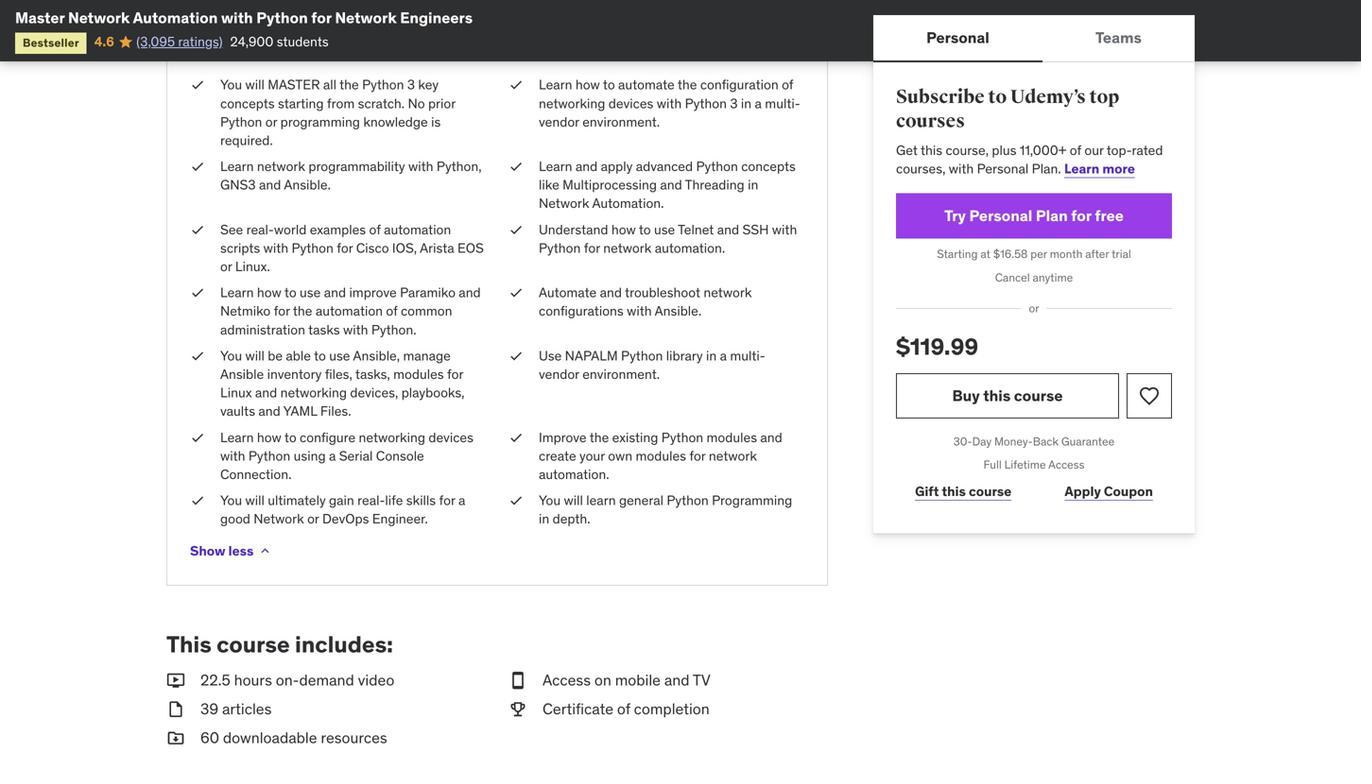 Task type: vqa. For each thing, say whether or not it's contained in the screenshot.
the left course
yes



Task type: describe. For each thing, give the bounding box(es) containing it.
starting
[[278, 95, 324, 112]]

python inside the understand how to use telnet and ssh with python for network automation.
[[539, 240, 581, 257]]

ansible
[[220, 366, 264, 383]]

with inside get this course, plus 11,000+ of our top-rated courses, with personal plan.
[[949, 160, 974, 177]]

or inside see real-world examples of automation scripts with python for cisco ios, arista eos or linux.
[[220, 258, 232, 275]]

try personal plan for free
[[944, 206, 1124, 225]]

$119.99
[[896, 333, 978, 361]]

demand
[[299, 671, 354, 690]]

network inside you will ultimately gain real-life skills for a good network or devops engineer.
[[254, 511, 304, 528]]

improve
[[539, 429, 587, 446]]

ansible. inside learn network programmability with python, gns3 and ansible.
[[284, 176, 331, 193]]

engineers
[[400, 8, 473, 27]]

threading
[[685, 176, 745, 193]]

playbooks,
[[401, 384, 465, 401]]

small image for certificate
[[509, 699, 527, 720]]

a inside use napalm python library in a multi- vendor environment.
[[720, 347, 727, 364]]

for up students
[[311, 8, 332, 27]]

show
[[190, 542, 225, 559]]

with inside automate and troubleshoot network configurations with ansible.
[[627, 303, 652, 320]]

will for learn
[[564, 492, 583, 509]]

multiprocessing
[[563, 176, 657, 193]]

or down anytime
[[1029, 301, 1039, 316]]

4.6
[[94, 33, 114, 50]]

programming
[[712, 492, 792, 509]]

learn for learn network programmability with python, gns3 and ansible.
[[220, 158, 254, 175]]

in inside use napalm python library in a multi- vendor environment.
[[706, 347, 717, 364]]

ansible,
[[353, 347, 400, 364]]

course for buy this course
[[1014, 386, 1063, 405]]

xsmall image for you will master all the python 3 key concepts starting from scratch.  no prior python or programming knowledge is required.
[[190, 76, 205, 94]]

examples
[[310, 221, 366, 238]]

the inside you will master all the python 3 key concepts starting from scratch.  no prior python or programming knowledge is required.
[[339, 76, 359, 93]]

scripts
[[220, 240, 260, 257]]

netmiko
[[220, 303, 271, 320]]

subscribe
[[896, 86, 985, 109]]

modules inside you will be able to use ansible, manage ansible inventory files, tasks, modules for linux and networking devices, playbooks, vaults and yaml files.
[[393, 366, 444, 383]]

configurations
[[539, 303, 624, 320]]

python inside you will learn general python programming in depth.
[[667, 492, 709, 509]]

and up multiprocessing
[[576, 158, 598, 175]]

this
[[166, 631, 212, 659]]

tasks
[[308, 321, 340, 338]]

your
[[579, 447, 605, 464]]

60 downloadable resources
[[200, 728, 387, 747]]

network inside the understand how to use telnet and ssh with python for network automation.
[[603, 240, 652, 257]]

programmability
[[308, 158, 405, 175]]

of down access on mobile and tv
[[617, 699, 630, 719]]

python inside learn how to automate the configuration of networking devices with python 3 in a multi- vendor environment.
[[685, 95, 727, 112]]

learn for you'll
[[315, 29, 370, 57]]

automation inside see real-world examples of automation scripts with python for cisco ios, arista eos or linux.
[[384, 221, 451, 238]]

apply
[[601, 158, 633, 175]]

buy this course
[[952, 386, 1063, 405]]

python inside the improve the existing python modules and create your own modules for network automation.
[[661, 429, 703, 446]]

day
[[972, 434, 992, 449]]

environment. inside learn how to automate the configuration of networking devices with python 3 in a multi- vendor environment.
[[582, 113, 660, 130]]

how for python
[[611, 221, 636, 238]]

python inside learn how to configure networking devices with python using a serial console connection.
[[248, 447, 290, 464]]

console
[[376, 447, 424, 464]]

configuration
[[700, 76, 779, 93]]

xsmall image for learn network programmability with python, gns3 and ansible.
[[190, 157, 205, 176]]

the inside learn how to automate the configuration of networking devices with python 3 in a multi- vendor environment.
[[678, 76, 697, 93]]

knowledge
[[363, 113, 428, 130]]

or inside you will master all the python 3 key concepts starting from scratch.  no prior python or programming knowledge is required.
[[265, 113, 277, 130]]

devices,
[[350, 384, 398, 401]]

how for using
[[257, 429, 281, 446]]

network up 4.6
[[68, 8, 130, 27]]

python inside see real-world examples of automation scripts with python for cisco ios, arista eos or linux.
[[292, 240, 334, 257]]

with inside learn network programmability with python, gns3 and ansible.
[[408, 158, 433, 175]]

learn and apply advanced python concepts like multiprocessing and threading in network automation.
[[539, 158, 796, 212]]

in inside you will learn general python programming in depth.
[[539, 511, 549, 528]]

for inside 'learn how to use and improve paramiko and netmiko for the automation of common administration tasks with python.'
[[274, 303, 290, 320]]

learn for learn how to configure networking devices with python using a serial console connection.
[[220, 429, 254, 446]]

to for networking
[[603, 76, 615, 93]]

see
[[220, 221, 243, 238]]

or inside you will ultimately gain real-life skills for a good network or devops engineer.
[[307, 511, 319, 528]]

administration
[[220, 321, 305, 338]]

automate
[[539, 284, 597, 301]]

automation. inside the understand how to use telnet and ssh with python for network automation.
[[655, 240, 725, 257]]

learn for learn and apply advanced python concepts like multiprocessing and threading in network automation.
[[539, 158, 572, 175]]

python up 24,900 students
[[256, 8, 308, 27]]

tab list containing personal
[[873, 15, 1195, 62]]

troubleshoot
[[625, 284, 700, 301]]

automation.
[[592, 195, 664, 212]]

required.
[[220, 132, 273, 149]]

top-
[[1107, 142, 1132, 159]]

ratings)
[[178, 33, 223, 50]]

teams button
[[1042, 15, 1195, 60]]

learn for will
[[586, 492, 616, 509]]

library
[[666, 347, 703, 364]]

real- inside you will ultimately gain real-life skills for a good network or devops engineer.
[[357, 492, 385, 509]]

use for automation
[[300, 284, 321, 301]]

with inside the understand how to use telnet and ssh with python for network automation.
[[772, 221, 797, 238]]

ios,
[[392, 240, 417, 257]]

with inside 'learn how to use and improve paramiko and netmiko for the automation of common administration tasks with python.'
[[343, 321, 368, 338]]

plan
[[1036, 206, 1068, 225]]

small image for 22.5
[[166, 670, 185, 691]]

per
[[1030, 247, 1047, 261]]

for left free
[[1071, 206, 1091, 225]]

eos
[[457, 240, 484, 257]]

python up scratch.
[[362, 76, 404, 93]]

apply coupon
[[1065, 483, 1153, 500]]

you will master all the python 3 key concepts starting from scratch.  no prior python or programming knowledge is required.
[[220, 76, 456, 149]]

teams
[[1095, 28, 1142, 47]]

starting
[[937, 247, 978, 261]]

improve the existing python modules and create your own modules for network automation.
[[539, 429, 782, 483]]

networking inside you will be able to use ansible, manage ansible inventory files, tasks, modules for linux and networking devices, playbooks, vaults and yaml files.
[[280, 384, 347, 401]]

plan.
[[1032, 160, 1061, 177]]

real- inside see real-world examples of automation scripts with python for cisco ios, arista eos or linux.
[[246, 221, 274, 238]]

a inside learn how to configure networking devices with python using a serial console connection.
[[329, 447, 336, 464]]

configure
[[300, 429, 356, 446]]

vendor inside use napalm python library in a multi- vendor environment.
[[539, 366, 579, 383]]

to inside subscribe to udemy's top courses
[[988, 86, 1007, 109]]

subscribe to udemy's top courses
[[896, 86, 1119, 133]]

network left engineers
[[335, 8, 397, 27]]

and right linux
[[255, 384, 277, 401]]

learn for learn more
[[1064, 160, 1099, 177]]

vendor inside learn how to automate the configuration of networking devices with python 3 in a multi- vendor environment.
[[539, 113, 579, 130]]

22.5 hours on-demand video
[[200, 671, 394, 690]]

you for you will be able to use ansible, manage ansible inventory files, tasks, modules for linux and networking devices, playbooks, vaults and yaml files.
[[220, 347, 242, 364]]

improve
[[349, 284, 397, 301]]

xsmall image for learn how to configure networking devices with python using a serial console connection.
[[190, 428, 205, 447]]

of inside 'learn how to use and improve paramiko and netmiko for the automation of common administration tasks with python.'
[[386, 303, 398, 320]]

tv
[[693, 671, 711, 690]]

on-
[[276, 671, 299, 690]]

3 inside you will master all the python 3 key concepts starting from scratch.  no prior python or programming knowledge is required.
[[407, 76, 415, 93]]

master
[[268, 76, 320, 93]]

students
[[277, 33, 329, 50]]

free
[[1095, 206, 1124, 225]]

this course includes:
[[166, 631, 393, 659]]

how for devices
[[576, 76, 600, 93]]

11,000+
[[1020, 142, 1067, 159]]

use napalm python library in a multi- vendor environment.
[[539, 347, 765, 383]]

the inside the improve the existing python modules and create your own modules for network automation.
[[590, 429, 609, 446]]

automation. inside the improve the existing python modules and create your own modules for network automation.
[[539, 466, 609, 483]]

and left improve
[[324, 284, 346, 301]]

a inside learn how to automate the configuration of networking devices with python 3 in a multi- vendor environment.
[[755, 95, 762, 112]]

multi- inside use napalm python library in a multi- vendor environment.
[[730, 347, 765, 364]]

in inside learn how to automate the configuration of networking devices with python 3 in a multi- vendor environment.
[[741, 95, 752, 112]]

wishlist image
[[1138, 385, 1161, 407]]

depth.
[[553, 511, 590, 528]]

world
[[274, 221, 307, 238]]

and left tv
[[664, 671, 690, 690]]

30-day money-back guarantee full lifetime access
[[953, 434, 1115, 472]]

and inside the improve the existing python modules and create your own modules for network automation.
[[760, 429, 782, 446]]

life
[[385, 492, 403, 509]]

and right paramiko
[[459, 284, 481, 301]]

this for gift
[[942, 483, 966, 500]]

for inside see real-world examples of automation scripts with python for cisco ios, arista eos or linux.
[[337, 240, 353, 257]]

will for master
[[245, 76, 265, 93]]

concepts inside you will master all the python 3 key concepts starting from scratch.  no prior python or programming knowledge is required.
[[220, 95, 275, 112]]

try personal plan for free link
[[896, 193, 1172, 239]]

includes:
[[295, 631, 393, 659]]

courses
[[896, 110, 965, 133]]

will for be
[[245, 347, 265, 364]]



Task type: locate. For each thing, give the bounding box(es) containing it.
of inside learn how to automate the configuration of networking devices with python 3 in a multi- vendor environment.
[[782, 76, 793, 93]]

automate
[[618, 76, 675, 93]]

master
[[15, 8, 65, 27]]

the right automate
[[678, 76, 697, 93]]

gns3
[[220, 176, 256, 193]]

manage
[[403, 347, 451, 364]]

bestseller
[[23, 35, 79, 50]]

0 vertical spatial this
[[921, 142, 942, 159]]

network down the automation.
[[603, 240, 652, 257]]

to for python
[[284, 429, 296, 446]]

1 horizontal spatial devices
[[609, 95, 653, 112]]

automation up ios,
[[384, 221, 451, 238]]

personal inside button
[[926, 28, 989, 47]]

1 vertical spatial learn
[[586, 492, 616, 509]]

will
[[245, 76, 265, 93], [245, 347, 265, 364], [245, 492, 265, 509], [564, 492, 583, 509]]

0 horizontal spatial real-
[[246, 221, 274, 238]]

python down configuration
[[685, 95, 727, 112]]

small image left 60
[[166, 728, 185, 749]]

networking inside learn how to configure networking devices with python using a serial console connection.
[[359, 429, 425, 446]]

telnet
[[678, 221, 714, 238]]

in right threading
[[748, 176, 758, 193]]

how for netmiko
[[257, 284, 281, 301]]

starting at $16.58 per month after trial cancel anytime
[[937, 247, 1131, 285]]

after
[[1085, 247, 1109, 261]]

1 horizontal spatial use
[[329, 347, 350, 364]]

with down world
[[263, 240, 288, 257]]

how inside learn how to configure networking devices with python using a serial console connection.
[[257, 429, 281, 446]]

use
[[654, 221, 675, 238], [300, 284, 321, 301], [329, 347, 350, 364]]

0 vertical spatial small image
[[166, 670, 185, 691]]

modules up programming on the bottom of the page
[[707, 429, 757, 446]]

environment. up apply
[[582, 113, 660, 130]]

or
[[265, 113, 277, 130], [220, 258, 232, 275], [1029, 301, 1039, 316], [307, 511, 319, 528]]

network inside 'learn and apply advanced python concepts like multiprocessing and threading in network automation.'
[[539, 195, 589, 212]]

0 horizontal spatial automation.
[[539, 466, 609, 483]]

with inside see real-world examples of automation scripts with python for cisco ios, arista eos or linux.
[[263, 240, 288, 257]]

1 small image from the top
[[166, 670, 185, 691]]

networking up console
[[359, 429, 425, 446]]

2 vertical spatial use
[[329, 347, 350, 364]]

use for automation.
[[654, 221, 675, 238]]

3 down configuration
[[730, 95, 738, 112]]

you for you will learn general python programming in depth.
[[539, 492, 561, 509]]

0 vertical spatial concepts
[[220, 95, 275, 112]]

0 vertical spatial multi-
[[765, 95, 800, 112]]

xsmall image for you will learn general python programming in depth.
[[509, 492, 524, 510]]

to inside learn how to configure networking devices with python using a serial console connection.
[[284, 429, 296, 446]]

0 horizontal spatial learn
[[315, 29, 370, 57]]

with down course,
[[949, 160, 974, 177]]

automation. down the telnet
[[655, 240, 725, 257]]

small image left on
[[509, 670, 527, 691]]

for inside the improve the existing python modules and create your own modules for network automation.
[[689, 447, 706, 464]]

how inside the understand how to use telnet and ssh with python for network automation.
[[611, 221, 636, 238]]

and up configurations
[[600, 284, 622, 301]]

you inside you will be able to use ansible, manage ansible inventory files, tasks, modules for linux and networking devices, playbooks, vaults and yaml files.
[[220, 347, 242, 364]]

1 horizontal spatial modules
[[636, 447, 686, 464]]

this for buy
[[983, 386, 1011, 405]]

anytime
[[1033, 270, 1073, 285]]

small image for 60
[[166, 728, 185, 749]]

learn inside learn how to automate the configuration of networking devices with python 3 in a multi- vendor environment.
[[539, 76, 572, 93]]

xsmall image for understand how to use telnet and ssh with python for network automation.
[[509, 221, 524, 239]]

ansible.
[[284, 176, 331, 193], [655, 303, 701, 320]]

course for gift this course
[[969, 483, 1012, 500]]

learn up depth.
[[586, 492, 616, 509]]

network inside automate and troubleshoot network configurations with ansible.
[[704, 284, 752, 301]]

this inside get this course, plus 11,000+ of our top-rated courses, with personal plan.
[[921, 142, 942, 159]]

xsmall image inside show less button
[[257, 544, 273, 559]]

0 vertical spatial learn
[[315, 29, 370, 57]]

will left the be
[[245, 347, 265, 364]]

devops
[[322, 511, 369, 528]]

learn up gns3
[[220, 158, 254, 175]]

you will be able to use ansible, manage ansible inventory files, tasks, modules for linux and networking devices, playbooks, vaults and yaml files.
[[220, 347, 465, 420]]

guarantee
[[1061, 434, 1115, 449]]

lifetime
[[1004, 458, 1046, 472]]

python inside use napalm python library in a multi- vendor environment.
[[621, 347, 663, 364]]

with inside learn how to configure networking devices with python using a serial console connection.
[[220, 447, 245, 464]]

real-
[[246, 221, 274, 238], [357, 492, 385, 509]]

1 vertical spatial automation.
[[539, 466, 609, 483]]

of
[[782, 76, 793, 93], [1070, 142, 1081, 159], [369, 221, 381, 238], [386, 303, 398, 320], [617, 699, 630, 719]]

or down ultimately
[[307, 511, 319, 528]]

1 horizontal spatial concepts
[[741, 158, 796, 175]]

of left our
[[1070, 142, 1081, 159]]

0 horizontal spatial course
[[217, 631, 290, 659]]

1 vertical spatial small image
[[166, 728, 185, 749]]

0 vertical spatial personal
[[926, 28, 989, 47]]

0 vertical spatial automation.
[[655, 240, 725, 257]]

this inside button
[[983, 386, 1011, 405]]

0 horizontal spatial automation
[[316, 303, 383, 320]]

learn inside learn how to configure networking devices with python using a serial console connection.
[[220, 429, 254, 446]]

the up tasks
[[293, 303, 312, 320]]

see real-world examples of automation scripts with python for cisco ios, arista eos or linux.
[[220, 221, 484, 275]]

or down scripts
[[220, 258, 232, 275]]

use inside the understand how to use telnet and ssh with python for network automation.
[[654, 221, 675, 238]]

devices down automate
[[609, 95, 653, 112]]

personal down plus
[[977, 160, 1029, 177]]

course
[[1014, 386, 1063, 405], [969, 483, 1012, 500], [217, 631, 290, 659]]

how up connection.
[[257, 429, 281, 446]]

course down the full
[[969, 483, 1012, 500]]

1 horizontal spatial automation.
[[655, 240, 725, 257]]

the inside 'learn how to use and improve paramiko and netmiko for the automation of common administration tasks with python.'
[[293, 303, 312, 320]]

to left automate
[[603, 76, 615, 93]]

for down examples
[[337, 240, 353, 257]]

2 vertical spatial modules
[[636, 447, 686, 464]]

learn how to use and improve paramiko and netmiko for the automation of common administration tasks with python.
[[220, 284, 481, 338]]

and inside learn network programmability with python, gns3 and ansible.
[[259, 176, 281, 193]]

ssh
[[742, 221, 769, 238]]

devices
[[609, 95, 653, 112], [429, 429, 473, 446]]

learn up the "like"
[[539, 158, 572, 175]]

for
[[311, 8, 332, 27], [1071, 206, 1091, 225], [337, 240, 353, 257], [584, 240, 600, 257], [274, 303, 290, 320], [447, 366, 463, 383], [689, 447, 706, 464], [439, 492, 455, 509]]

python.
[[371, 321, 416, 338]]

xsmall image for learn how to use and improve paramiko and netmiko for the automation of common administration tasks with python.
[[190, 284, 205, 302]]

and up programming on the bottom of the page
[[760, 429, 782, 446]]

of right configuration
[[782, 76, 793, 93]]

network inside learn network programmability with python, gns3 and ansible.
[[257, 158, 305, 175]]

0 horizontal spatial devices
[[429, 429, 473, 446]]

for up playbooks,
[[447, 366, 463, 383]]

access up the 'certificate'
[[543, 671, 591, 690]]

ansible. down troubleshoot
[[655, 303, 701, 320]]

full
[[983, 458, 1002, 472]]

2 vertical spatial personal
[[969, 206, 1032, 225]]

(3,095
[[136, 33, 175, 50]]

no
[[408, 95, 425, 112]]

xsmall image for see real-world examples of automation scripts with python for cisco ios, arista eos or linux.
[[190, 221, 205, 239]]

to right able
[[314, 347, 326, 364]]

engineer.
[[372, 511, 428, 528]]

22.5
[[200, 671, 230, 690]]

python
[[256, 8, 308, 27], [362, 76, 404, 93], [685, 95, 727, 112], [220, 113, 262, 130], [696, 158, 738, 175], [292, 240, 334, 257], [539, 240, 581, 257], [621, 347, 663, 364], [661, 429, 703, 446], [248, 447, 290, 464], [667, 492, 709, 509]]

gain
[[329, 492, 354, 509]]

python down understand
[[539, 240, 581, 257]]

a down configure
[[329, 447, 336, 464]]

course inside button
[[1014, 386, 1063, 405]]

to for with
[[639, 221, 651, 238]]

you inside you will master all the python 3 key concepts starting from scratch.  no prior python or programming knowledge is required.
[[220, 76, 242, 93]]

multi- inside learn how to automate the configuration of networking devices with python 3 in a multi- vendor environment.
[[765, 95, 800, 112]]

course,
[[946, 142, 989, 159]]

you will learn general python programming in depth.
[[539, 492, 792, 528]]

to for and
[[284, 284, 296, 301]]

learn for learn how to automate the configuration of networking devices with python 3 in a multi- vendor environment.
[[539, 76, 572, 93]]

own
[[608, 447, 632, 464]]

xsmall image for you will ultimately gain real-life skills for a good network or devops engineer.
[[190, 492, 205, 510]]

this up courses,
[[921, 142, 942, 159]]

1 vertical spatial environment.
[[582, 366, 660, 383]]

use inside 'learn how to use and improve paramiko and netmiko for the automation of common administration tasks with python.'
[[300, 284, 321, 301]]

0 vertical spatial devices
[[609, 95, 653, 112]]

personal up '$16.58' at the top right of the page
[[969, 206, 1032, 225]]

learn inside you will learn general python programming in depth.
[[586, 492, 616, 509]]

3 inside learn how to automate the configuration of networking devices with python 3 in a multi- vendor environment.
[[730, 95, 738, 112]]

and inside the understand how to use telnet and ssh with python for network automation.
[[717, 221, 739, 238]]

use up tasks
[[300, 284, 321, 301]]

with
[[221, 8, 253, 27], [657, 95, 682, 112], [408, 158, 433, 175], [949, 160, 974, 177], [772, 221, 797, 238], [263, 240, 288, 257], [627, 303, 652, 320], [343, 321, 368, 338], [220, 447, 245, 464]]

environment. inside use napalm python library in a multi- vendor environment.
[[582, 366, 660, 383]]

devices down playbooks,
[[429, 429, 473, 446]]

2 vertical spatial course
[[217, 631, 290, 659]]

2 vertical spatial networking
[[359, 429, 425, 446]]

with down automate
[[657, 95, 682, 112]]

files,
[[325, 366, 352, 383]]

arista
[[420, 240, 454, 257]]

automation down improve
[[316, 303, 383, 320]]

learn more
[[1064, 160, 1135, 177]]

general
[[619, 492, 663, 509]]

personal inside get this course, plus 11,000+ of our top-rated courses, with personal plan.
[[977, 160, 1029, 177]]

python up threading
[[696, 158, 738, 175]]

with down troubleshoot
[[627, 303, 652, 320]]

xsmall image
[[190, 76, 205, 94], [509, 157, 524, 176], [190, 284, 205, 302], [190, 347, 205, 365], [509, 428, 524, 447]]

2 small image from the top
[[166, 728, 185, 749]]

concepts up threading
[[741, 158, 796, 175]]

1 horizontal spatial networking
[[359, 429, 425, 446]]

key
[[418, 76, 439, 93]]

how left automate
[[576, 76, 600, 93]]

how up netmiko at left top
[[257, 284, 281, 301]]

0 vertical spatial networking
[[539, 95, 605, 112]]

1 environment. from the top
[[582, 113, 660, 130]]

prior
[[428, 95, 456, 112]]

learn inside learn network programmability with python, gns3 and ansible.
[[220, 158, 254, 175]]

apply
[[1065, 483, 1101, 500]]

less
[[228, 542, 254, 559]]

2 horizontal spatial networking
[[539, 95, 605, 112]]

will inside you will master all the python 3 key concepts starting from scratch.  no prior python or programming knowledge is required.
[[245, 76, 265, 93]]

0 horizontal spatial networking
[[280, 384, 347, 401]]

will for ultimately
[[245, 492, 265, 509]]

with up the 24,900
[[221, 8, 253, 27]]

python down world
[[292, 240, 334, 257]]

this for get
[[921, 142, 942, 159]]

with inside learn how to automate the configuration of networking devices with python 3 in a multi- vendor environment.
[[657, 95, 682, 112]]

1 horizontal spatial learn
[[586, 492, 616, 509]]

this right buy
[[983, 386, 1011, 405]]

multi- down configuration
[[765, 95, 800, 112]]

to inside the understand how to use telnet and ssh with python for network automation.
[[639, 221, 651, 238]]

learn inside 'learn and apply advanced python concepts like multiprocessing and threading in network automation.'
[[539, 158, 572, 175]]

1 vertical spatial multi-
[[730, 347, 765, 364]]

1 vertical spatial 3
[[730, 95, 738, 112]]

1 vertical spatial use
[[300, 284, 321, 301]]

devices inside learn how to automate the configuration of networking devices with python 3 in a multi- vendor environment.
[[609, 95, 653, 112]]

in left depth.
[[539, 511, 549, 528]]

at
[[980, 247, 990, 261]]

access on mobile and tv
[[543, 671, 711, 690]]

learn inside 'learn how to use and improve paramiko and netmiko for the automation of common administration tasks with python.'
[[220, 284, 254, 301]]

small image
[[166, 670, 185, 691], [166, 728, 185, 749]]

networking up apply
[[539, 95, 605, 112]]

of inside get this course, plus 11,000+ of our top-rated courses, with personal plan.
[[1070, 142, 1081, 159]]

you will ultimately gain real-life skills for a good network or devops engineer.
[[220, 492, 465, 528]]

you inside you will learn general python programming in depth.
[[539, 492, 561, 509]]

xsmall image
[[509, 76, 524, 94], [190, 157, 205, 176], [190, 221, 205, 239], [509, 221, 524, 239], [509, 284, 524, 302], [509, 347, 524, 365], [190, 428, 205, 447], [190, 492, 205, 510], [509, 492, 524, 510], [257, 544, 273, 559]]

1 vertical spatial concepts
[[741, 158, 796, 175]]

0 horizontal spatial 3
[[407, 76, 415, 93]]

will up depth.
[[564, 492, 583, 509]]

xsmall image for improve the existing python modules and create your own modules for network automation.
[[509, 428, 524, 447]]

will inside you will learn general python programming in depth.
[[564, 492, 583, 509]]

2 environment. from the top
[[582, 366, 660, 383]]

for inside you will be able to use ansible, manage ansible inventory files, tasks, modules for linux and networking devices, playbooks, vaults and yaml files.
[[447, 366, 463, 383]]

python inside 'learn and apply advanced python concepts like multiprocessing and threading in network automation.'
[[696, 158, 738, 175]]

1 vertical spatial course
[[969, 483, 1012, 500]]

what you'll learn
[[190, 29, 370, 57]]

0 vertical spatial course
[[1014, 386, 1063, 405]]

to inside learn how to automate the configuration of networking devices with python 3 in a multi- vendor environment.
[[603, 76, 615, 93]]

completion
[[634, 699, 710, 719]]

for down understand
[[584, 240, 600, 257]]

learn how to automate the configuration of networking devices with python 3 in a multi- vendor environment.
[[539, 76, 800, 130]]

2 vendor from the top
[[539, 366, 579, 383]]

rated
[[1132, 142, 1163, 159]]

learn for learn how to use and improve paramiko and netmiko for the automation of common administration tasks with python.
[[220, 284, 254, 301]]

in down configuration
[[741, 95, 752, 112]]

1 horizontal spatial course
[[969, 483, 1012, 500]]

1 horizontal spatial 3
[[730, 95, 738, 112]]

a inside you will ultimately gain real-life skills for a good network or devops engineer.
[[458, 492, 465, 509]]

master network automation with python for network engineers
[[15, 8, 473, 27]]

small image for access
[[509, 670, 527, 691]]

good
[[220, 511, 250, 528]]

0 vertical spatial automation
[[384, 221, 451, 238]]

60
[[200, 728, 219, 747]]

2 vertical spatial this
[[942, 483, 966, 500]]

a down configuration
[[755, 95, 762, 112]]

2 horizontal spatial modules
[[707, 429, 757, 446]]

how inside 'learn how to use and improve paramiko and netmiko for the automation of common administration tasks with python.'
[[257, 284, 281, 301]]

1 vertical spatial real-
[[357, 492, 385, 509]]

automation
[[133, 8, 218, 27]]

of up python.
[[386, 303, 398, 320]]

coupon
[[1104, 483, 1153, 500]]

use inside you will be able to use ansible, manage ansible inventory files, tasks, modules for linux and networking devices, playbooks, vaults and yaml files.
[[329, 347, 350, 364]]

and left yaml
[[258, 403, 280, 420]]

1 horizontal spatial automation
[[384, 221, 451, 238]]

small image
[[509, 670, 527, 691], [166, 699, 185, 720], [509, 699, 527, 720]]

1 vertical spatial automation
[[316, 303, 383, 320]]

0 vertical spatial ansible.
[[284, 176, 331, 193]]

skills
[[406, 492, 436, 509]]

for right the skills
[[439, 492, 455, 509]]

tab list
[[873, 15, 1195, 62]]

you up 'ansible'
[[220, 347, 242, 364]]

xsmall image for learn how to automate the configuration of networking devices with python 3 in a multi- vendor environment.
[[509, 76, 524, 94]]

to inside you will be able to use ansible, manage ansible inventory files, tasks, modules for linux and networking devices, playbooks, vaults and yaml files.
[[314, 347, 326, 364]]

1 horizontal spatial real-
[[357, 492, 385, 509]]

0 horizontal spatial use
[[300, 284, 321, 301]]

will inside you will be able to use ansible, manage ansible inventory files, tasks, modules for linux and networking devices, playbooks, vaults and yaml files.
[[245, 347, 265, 364]]

vendor down use
[[539, 366, 579, 383]]

common
[[401, 303, 452, 320]]

how down the automation.
[[611, 221, 636, 238]]

automation inside 'learn how to use and improve paramiko and netmiko for the automation of common administration tasks with python.'
[[316, 303, 383, 320]]

able
[[286, 347, 311, 364]]

inventory
[[267, 366, 322, 383]]

hours
[[234, 671, 272, 690]]

2 horizontal spatial use
[[654, 221, 675, 238]]

the up the your at the bottom
[[590, 429, 609, 446]]

for inside you will ultimately gain real-life skills for a good network or devops engineer.
[[439, 492, 455, 509]]

1 horizontal spatial ansible.
[[655, 303, 701, 320]]

modules down existing
[[636, 447, 686, 464]]

environment. down 'napalm'
[[582, 366, 660, 383]]

1 vertical spatial networking
[[280, 384, 347, 401]]

concepts inside 'learn and apply advanced python concepts like multiprocessing and threading in network automation.'
[[741, 158, 796, 175]]

napalm
[[565, 347, 618, 364]]

with right ssh at the top of the page
[[772, 221, 797, 238]]

top
[[1089, 86, 1119, 109]]

access inside 30-day money-back guarantee full lifetime access
[[1048, 458, 1085, 472]]

1 vertical spatial access
[[543, 671, 591, 690]]

you up good at the left of page
[[220, 492, 242, 509]]

1 vertical spatial personal
[[977, 160, 1029, 177]]

month
[[1050, 247, 1083, 261]]

and inside automate and troubleshoot network configurations with ansible.
[[600, 284, 622, 301]]

for up administration at left
[[274, 303, 290, 320]]

for inside the understand how to use telnet and ssh with python for network automation.
[[584, 240, 600, 257]]

networking inside learn how to automate the configuration of networking devices with python 3 in a multi- vendor environment.
[[539, 95, 605, 112]]

network inside the improve the existing python modules and create your own modules for network automation.
[[709, 447, 757, 464]]

will inside you will ultimately gain real-life skills for a good network or devops engineer.
[[245, 492, 265, 509]]

create
[[539, 447, 576, 464]]

network
[[68, 8, 130, 27], [335, 8, 397, 27], [539, 195, 589, 212], [254, 511, 304, 528]]

back
[[1033, 434, 1059, 449]]

money-
[[994, 434, 1033, 449]]

in
[[741, 95, 752, 112], [748, 176, 758, 193], [706, 347, 717, 364], [539, 511, 549, 528]]

1 vertical spatial ansible.
[[655, 303, 701, 320]]

automate and troubleshoot network configurations with ansible.
[[539, 284, 752, 320]]

using
[[294, 447, 326, 464]]

0 horizontal spatial access
[[543, 671, 591, 690]]

0 horizontal spatial ansible.
[[284, 176, 331, 193]]

(3,095 ratings)
[[136, 33, 223, 50]]

networking up yaml
[[280, 384, 347, 401]]

network right troubleshoot
[[704, 284, 752, 301]]

xsmall image for automate and troubleshoot network configurations with ansible.
[[509, 284, 524, 302]]

0 vertical spatial 3
[[407, 76, 415, 93]]

0 vertical spatial modules
[[393, 366, 444, 383]]

xsmall image for learn and apply advanced python concepts like multiprocessing and threading in network automation.
[[509, 157, 524, 176]]

access up the apply
[[1048, 458, 1085, 472]]

for up you will learn general python programming in depth.
[[689, 447, 706, 464]]

in inside 'learn and apply advanced python concepts like multiprocessing and threading in network automation.'
[[748, 176, 758, 193]]

1 vertical spatial vendor
[[539, 366, 579, 383]]

0 vertical spatial access
[[1048, 458, 1085, 472]]

to
[[603, 76, 615, 93], [988, 86, 1007, 109], [639, 221, 651, 238], [284, 284, 296, 301], [314, 347, 326, 364], [284, 429, 296, 446]]

network
[[257, 158, 305, 175], [603, 240, 652, 257], [704, 284, 752, 301], [709, 447, 757, 464]]

with left python,
[[408, 158, 433, 175]]

0 vertical spatial real-
[[246, 221, 274, 238]]

small image for 39
[[166, 699, 185, 720]]

ansible. inside automate and troubleshoot network configurations with ansible.
[[655, 303, 701, 320]]

python up required.
[[220, 113, 262, 130]]

you for you will master all the python 3 key concepts starting from scratch.  no prior python or programming knowledge is required.
[[220, 76, 242, 93]]

and right gns3
[[259, 176, 281, 193]]

vendor up the "like"
[[539, 113, 579, 130]]

3 left the key
[[407, 76, 415, 93]]

you for you will ultimately gain real-life skills for a good network or devops engineer.
[[220, 492, 242, 509]]

and down advanced
[[660, 176, 682, 193]]

the right the all
[[339, 76, 359, 93]]

modules
[[393, 366, 444, 383], [707, 429, 757, 446], [636, 447, 686, 464]]

24,900
[[230, 33, 274, 50]]

learn network programmability with python, gns3 and ansible.
[[220, 158, 482, 193]]

course up back
[[1014, 386, 1063, 405]]

gift this course link
[[896, 473, 1031, 511]]

connection.
[[220, 466, 292, 483]]

0 vertical spatial use
[[654, 221, 675, 238]]

small image left the 'certificate'
[[509, 699, 527, 720]]

devices inside learn how to configure networking devices with python using a serial console connection.
[[429, 429, 473, 446]]

0 horizontal spatial modules
[[393, 366, 444, 383]]

learn down vaults
[[220, 429, 254, 446]]

1 horizontal spatial access
[[1048, 458, 1085, 472]]

will down connection.
[[245, 492, 265, 509]]

course up hours
[[217, 631, 290, 659]]

udemy's
[[1010, 86, 1086, 109]]

learn how to configure networking devices with python using a serial console connection.
[[220, 429, 473, 483]]

vaults
[[220, 403, 255, 420]]

1 vertical spatial modules
[[707, 429, 757, 446]]

tasks,
[[355, 366, 390, 383]]

try
[[944, 206, 966, 225]]

to up administration at left
[[284, 284, 296, 301]]

network down the "like"
[[539, 195, 589, 212]]

of inside see real-world examples of automation scripts with python for cisco ios, arista eos or linux.
[[369, 221, 381, 238]]

1 vertical spatial this
[[983, 386, 1011, 405]]

a
[[755, 95, 762, 112], [720, 347, 727, 364], [329, 447, 336, 464], [458, 492, 465, 509]]

2 horizontal spatial course
[[1014, 386, 1063, 405]]

xsmall image for you will be able to use ansible, manage ansible inventory files, tasks, modules for linux and networking devices, playbooks, vaults and yaml files.
[[190, 347, 205, 365]]

xsmall image for use napalm python library in a multi- vendor environment.
[[509, 347, 524, 365]]

small image left 39
[[166, 699, 185, 720]]

concepts up required.
[[220, 95, 275, 112]]

use left the telnet
[[654, 221, 675, 238]]

python left 'library'
[[621, 347, 663, 364]]

access
[[1048, 458, 1085, 472], [543, 671, 591, 690]]

0 horizontal spatial concepts
[[220, 95, 275, 112]]

network up programming on the bottom of the page
[[709, 447, 757, 464]]

0 vertical spatial environment.
[[582, 113, 660, 130]]

0 vertical spatial vendor
[[539, 113, 579, 130]]

1 vertical spatial devices
[[429, 429, 473, 446]]

1 vendor from the top
[[539, 113, 579, 130]]



